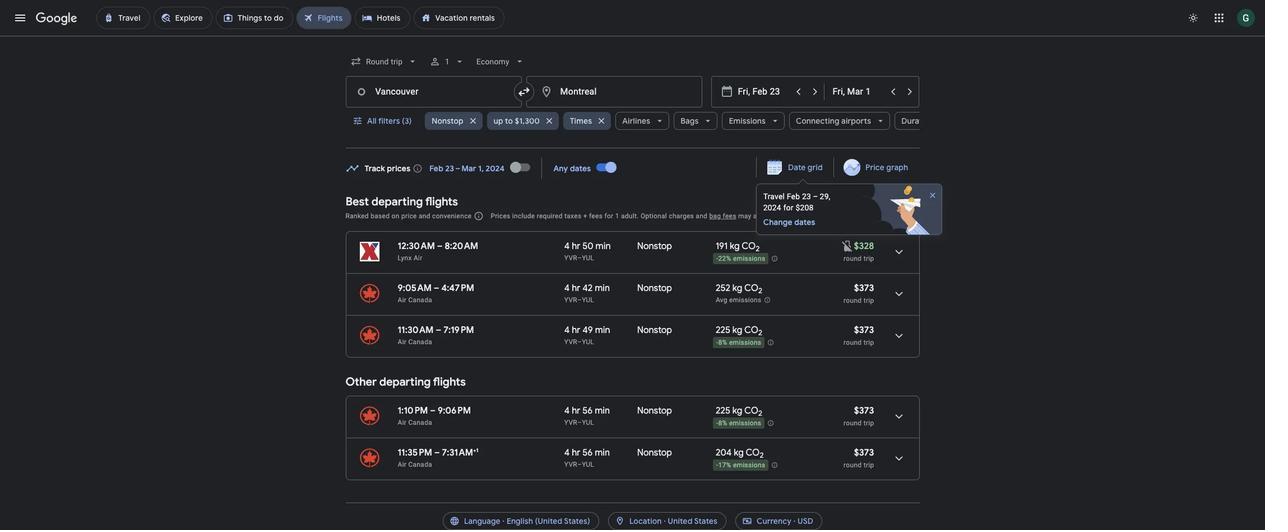 Task type: vqa. For each thing, say whether or not it's contained in the screenshot.
3rd YVR from the bottom of the main content containing Best departing flights
yes



Task type: locate. For each thing, give the bounding box(es) containing it.
5 trip from the top
[[864, 462, 874, 470]]

None field
[[346, 52, 423, 72], [472, 52, 530, 72], [346, 52, 423, 72], [472, 52, 530, 72]]

1 vertical spatial 2024
[[763, 204, 782, 212]]

225 down avg
[[716, 325, 731, 336]]

$373 down "round trip"
[[854, 283, 874, 294]]

air inside 11:30 am – 7:19 pm air canada
[[398, 339, 407, 346]]

$373
[[854, 283, 874, 294], [854, 325, 874, 336], [854, 406, 874, 417], [854, 448, 874, 459]]

kg for 4:47 pm
[[733, 283, 743, 294]]

fees right the "bag" on the right top
[[723, 212, 737, 220]]

225 kg co 2 for 4 hr 56 min
[[716, 406, 763, 419]]

1 $373 round trip from the top
[[844, 283, 874, 305]]

3 $373 from the top
[[854, 406, 874, 417]]

trip left "flight details. leaves vancouver international airport at 9:05 am on friday, february 23 and arrives at montréal-pierre elliott trudeau international airport at 4:47 pm on friday, february 23." icon
[[864, 297, 874, 305]]

air inside 1:10 pm – 9:06 pm air canada
[[398, 419, 407, 427]]

3 nonstop flight. element from the top
[[637, 325, 672, 338]]

flights for best departing flights
[[425, 195, 458, 209]]

2 $373 round trip from the top
[[844, 325, 874, 347]]

emissions down the avg emissions
[[729, 339, 762, 347]]

373 us dollars text field for 225
[[854, 325, 874, 336]]

0 vertical spatial feb
[[430, 163, 444, 174]]

kg right 191
[[730, 241, 740, 252]]

4 round from the top
[[844, 420, 862, 428]]

yvr inside 4 hr 49 min yvr – yul
[[564, 339, 578, 346]]

-8% emissions for 4 hr 56 min
[[716, 420, 762, 428]]

$373 round trip up 373 us dollars text box
[[844, 406, 874, 428]]

2 vertical spatial 1
[[476, 447, 479, 455]]

yul for 7:19 pm
[[582, 339, 594, 346]]

2024
[[486, 163, 505, 174], [763, 204, 782, 212]]

date grid button
[[759, 158, 832, 178]]

$373 left flight details. leaves vancouver international airport at 11:35 pm on friday, february 23 and arrives at montréal-pierre elliott trudeau international airport at 7:31 am on saturday, february 24. icon
[[854, 448, 874, 459]]

Departure text field
[[738, 77, 790, 107]]

1 trip from the top
[[864, 255, 874, 263]]

3 4 from the top
[[564, 325, 570, 336]]

8% up 204
[[719, 420, 728, 428]]

2 total duration 4 hr 56 min. element from the top
[[564, 448, 637, 461]]

yvr
[[564, 255, 578, 262], [564, 297, 578, 304], [564, 339, 578, 346], [564, 419, 578, 427], [564, 461, 578, 469]]

total duration 4 hr 49 min. element
[[564, 325, 637, 338]]

feb right learn more about tracked prices icon
[[430, 163, 444, 174]]

0 vertical spatial 225
[[716, 325, 731, 336]]

$373 round trip down "round trip"
[[844, 283, 874, 305]]

3 - from the top
[[716, 420, 719, 428]]

0 horizontal spatial 1
[[445, 57, 450, 66]]

ranked based on price and convenience
[[346, 212, 472, 220]]

2 yvr from the top
[[564, 297, 578, 304]]

nonstop flight. element for 7:19 pm
[[637, 325, 672, 338]]

feb for 23 – 29,
[[787, 192, 800, 201]]

total duration 4 hr 56 min. element for 225
[[564, 406, 637, 419]]

4 nonstop flight. element from the top
[[637, 406, 672, 419]]

yvr for 9:06 pm
[[564, 419, 578, 427]]

1 vertical spatial dates
[[795, 218, 816, 228]]

3 $373 round trip from the top
[[844, 406, 874, 428]]

0 vertical spatial departing
[[372, 195, 423, 209]]

kg down the avg emissions
[[733, 325, 743, 336]]

leaves vancouver international airport at 1:10 pm on friday, february 23 and arrives at montréal-pierre elliott trudeau international airport at 9:06 pm on friday, february 23. element
[[398, 406, 471, 417]]

by:
[[891, 211, 902, 221]]

11:35 pm – 7:31 am + 1
[[398, 447, 479, 459]]

swap origin and destination. image
[[517, 85, 531, 99]]

1,
[[478, 163, 484, 174]]

1 - from the top
[[716, 255, 719, 263]]

225 up 204
[[716, 406, 731, 417]]

+ inside 11:35 pm – 7:31 am + 1
[[473, 447, 476, 455]]

1 4 from the top
[[564, 241, 570, 252]]

2 4 from the top
[[564, 283, 570, 294]]

1 horizontal spatial 2024
[[763, 204, 782, 212]]

flight details. leaves vancouver international airport at 1:10 pm on friday, february 23 and arrives at montréal-pierre elliott trudeau international airport at 9:06 pm on friday, february 23. image
[[886, 404, 912, 431]]

1 horizontal spatial for
[[784, 204, 794, 212]]

- down 204
[[716, 462, 719, 470]]

1 round from the top
[[844, 255, 862, 263]]

nonstop
[[432, 116, 464, 126], [637, 241, 672, 252], [637, 283, 672, 294], [637, 325, 672, 336], [637, 406, 672, 417], [637, 448, 672, 459]]

co inside 204 kg co 2
[[746, 448, 760, 459]]

1 horizontal spatial and
[[696, 212, 708, 220]]

4 for 8:20 am
[[564, 241, 570, 252]]

emissions
[[733, 255, 766, 263], [729, 297, 762, 305], [729, 339, 762, 347], [729, 420, 762, 428], [733, 462, 766, 470]]

1 and from the left
[[419, 212, 430, 220]]

yul for 8:20 am
[[582, 255, 594, 262]]

price graph
[[866, 163, 909, 173]]

2024 inside feb 23 – 29, 2024
[[763, 204, 782, 212]]

canada down '9:05 am'
[[408, 297, 432, 304]]

1 nonstop flight. element from the top
[[637, 241, 672, 254]]

1 hr from the top
[[572, 241, 581, 252]]

Departure time: 11:35 PM. text field
[[398, 448, 432, 459]]

2 up -17% emissions
[[760, 451, 764, 461]]

2 $373 from the top
[[854, 325, 874, 336]]

for $208 change dates
[[763, 204, 816, 228]]

emissions down 252 kg co 2 at the right
[[729, 297, 762, 305]]

4 - from the top
[[716, 462, 719, 470]]

main content
[[346, 154, 954, 490]]

nonstop flight. element for 9:06 pm
[[637, 406, 672, 419]]

2 nonstop flight. element from the top
[[637, 283, 672, 296]]

1 56 from the top
[[583, 406, 593, 417]]

canada down 1:10 pm text field
[[408, 419, 432, 427]]

air for 11:30 am
[[398, 339, 407, 346]]

$373 round trip left flight details. leaves vancouver international airport at 11:30 am on friday, february 23 and arrives at montréal-pierre elliott trudeau international airport at 7:19 pm on friday, february 23. image
[[844, 325, 874, 347]]

- down 191
[[716, 255, 719, 263]]

co inside the 191 kg co 2
[[742, 241, 756, 252]]

1 vertical spatial 225 kg co 2
[[716, 406, 763, 419]]

trip down 373 us dollars text box
[[864, 462, 874, 470]]

$373 left flight details. leaves vancouver international airport at 11:30 am on friday, february 23 and arrives at montréal-pierre elliott trudeau international airport at 7:19 pm on friday, february 23. image
[[854, 325, 874, 336]]

departing up on
[[372, 195, 423, 209]]

Arrival time: 4:47 PM. text field
[[441, 283, 474, 294]]

Arrival time: 7:31 AM on  Saturday, February 24. text field
[[442, 447, 479, 459]]

canada for 11:30 am
[[408, 339, 432, 346]]

$373 round trip
[[844, 283, 874, 305], [844, 325, 874, 347], [844, 406, 874, 428], [844, 448, 874, 470]]

canada inside 1:10 pm – 9:06 pm air canada
[[408, 419, 432, 427]]

flights
[[425, 195, 458, 209], [433, 376, 466, 390]]

373 US dollars text field
[[854, 406, 874, 417]]

round down 373 us dollars text box
[[844, 462, 862, 470]]

4 inside 4 hr 42 min yvr – yul
[[564, 283, 570, 294]]

2 yul from the top
[[582, 297, 594, 304]]

travel
[[763, 192, 787, 201]]

round down "round trip"
[[844, 297, 862, 305]]

round left flight details. leaves vancouver international airport at 11:30 am on friday, february 23 and arrives at montréal-pierre elliott trudeau international airport at 7:19 pm on friday, february 23. image
[[844, 339, 862, 347]]

dates down $208
[[795, 218, 816, 228]]

co inside 252 kg co 2
[[745, 283, 759, 294]]

for
[[784, 204, 794, 212], [605, 212, 614, 220]]

11:30 am – 7:19 pm air canada
[[398, 325, 474, 346]]

4 yul from the top
[[582, 419, 594, 427]]

Arrival time: 8:20 AM. text field
[[445, 241, 478, 252]]

departing up 1:10 pm text field
[[379, 376, 431, 390]]

2 inside the 191 kg co 2
[[756, 245, 760, 254]]

1 horizontal spatial dates
[[795, 218, 816, 228]]

5 round from the top
[[844, 462, 862, 470]]

2 225 kg co 2 from the top
[[716, 406, 763, 419]]

flights up convenience
[[425, 195, 458, 209]]

0 horizontal spatial +
[[473, 447, 476, 455]]

1 $373 from the top
[[854, 283, 874, 294]]

based
[[371, 212, 390, 220]]

trip left flight details. leaves vancouver international airport at 11:30 am on friday, february 23 and arrives at montréal-pierre elliott trudeau international airport at 7:19 pm on friday, february 23. image
[[864, 339, 874, 347]]

kg up -17% emissions
[[734, 448, 744, 459]]

2 56 from the top
[[583, 448, 593, 459]]

1 vertical spatial departing
[[379, 376, 431, 390]]

air for 1:10 pm
[[398, 419, 407, 427]]

3 yvr from the top
[[564, 339, 578, 346]]

4 canada from the top
[[408, 461, 432, 469]]

kg up the avg emissions
[[733, 283, 743, 294]]

co for 7:19 pm
[[745, 325, 759, 336]]

learn more about tracked prices image
[[413, 163, 423, 174]]

up to $1,300 button
[[487, 108, 559, 135]]

– inside 12:30 am – 8:20 am lynx air
[[437, 241, 443, 252]]

1 vertical spatial +
[[473, 447, 476, 455]]

2 up the avg emissions
[[759, 287, 763, 296]]

- up 204
[[716, 420, 719, 428]]

best departing flights
[[346, 195, 458, 209]]

2 225 from the top
[[716, 406, 731, 417]]

56
[[583, 406, 593, 417], [583, 448, 593, 459]]

2 4 hr 56 min yvr – yul from the top
[[564, 448, 610, 469]]

all
[[367, 116, 376, 126]]

bags button
[[674, 108, 718, 135]]

2 canada from the top
[[408, 339, 432, 346]]

and left the "bag" on the right top
[[696, 212, 708, 220]]

4 inside 4 hr 49 min yvr – yul
[[564, 325, 570, 336]]

1 vertical spatial 373 us dollars text field
[[854, 325, 874, 336]]

yvr for 8:20 am
[[564, 255, 578, 262]]

canada down 11:30 am
[[408, 339, 432, 346]]

0 vertical spatial 225 kg co 2
[[716, 325, 763, 338]]

225 kg co 2 up 204 kg co 2
[[716, 406, 763, 419]]

min
[[596, 241, 611, 252], [595, 283, 610, 294], [595, 325, 610, 336], [595, 406, 610, 417], [595, 448, 610, 459]]

1 4 hr 56 min yvr – yul from the top
[[564, 406, 610, 427]]

nonstop flight. element
[[637, 241, 672, 254], [637, 283, 672, 296], [637, 325, 672, 338], [637, 406, 672, 419], [637, 448, 672, 461]]

1 vertical spatial 225
[[716, 406, 731, 417]]

hr for 7:19 pm
[[572, 325, 581, 336]]

feb inside feb 23 – 29, 2024
[[787, 192, 800, 201]]

1 button
[[425, 48, 470, 75]]

5 yvr from the top
[[564, 461, 578, 469]]

hr
[[572, 241, 581, 252], [572, 283, 581, 294], [572, 325, 581, 336], [572, 406, 581, 417], [572, 448, 581, 459]]

connecting
[[796, 116, 840, 126]]

ranked
[[346, 212, 369, 220]]

round for 4:47 pm
[[844, 297, 862, 305]]

1 vertical spatial -8% emissions
[[716, 420, 762, 428]]

track
[[365, 163, 385, 174]]

usd
[[798, 517, 814, 527]]

air inside 9:05 am – 4:47 pm air canada
[[398, 297, 407, 304]]

co up -17% emissions
[[746, 448, 760, 459]]

2 for 8:20 am
[[756, 245, 760, 254]]

1 vertical spatial flights
[[433, 376, 466, 390]]

2
[[756, 245, 760, 254], [759, 287, 763, 296], [759, 329, 763, 338], [759, 409, 763, 419], [760, 451, 764, 461]]

50
[[583, 241, 594, 252]]

8% down avg
[[719, 339, 728, 347]]

3 yul from the top
[[582, 339, 594, 346]]

373 us dollars text field down "round trip"
[[854, 283, 874, 294]]

225 kg co 2 down the avg emissions
[[716, 325, 763, 338]]

None text field
[[346, 76, 522, 108], [526, 76, 702, 108], [346, 76, 522, 108], [526, 76, 702, 108]]

english
[[507, 517, 533, 527]]

2 down the avg emissions
[[759, 329, 763, 338]]

$373 left flight details. leaves vancouver international airport at 1:10 pm on friday, february 23 and arrives at montréal-pierre elliott trudeau international airport at 9:06 pm on friday, february 23. image on the bottom of the page
[[854, 406, 874, 417]]

22%
[[719, 255, 731, 263]]

air down '9:05 am'
[[398, 297, 407, 304]]

1 225 kg co 2 from the top
[[716, 325, 763, 338]]

yul for 9:06 pm
[[582, 419, 594, 427]]

3 round from the top
[[844, 339, 862, 347]]

1 vertical spatial 4 hr 56 min yvr – yul
[[564, 448, 610, 469]]

0 vertical spatial flights
[[425, 195, 458, 209]]

2 -8% emissions from the top
[[716, 420, 762, 428]]

56 for 7:31 am
[[583, 448, 593, 459]]

grid
[[808, 163, 823, 173]]

4 hr 42 min yvr – yul
[[564, 283, 610, 304]]

air down 11:30 am
[[398, 339, 407, 346]]

1 horizontal spatial 1
[[476, 447, 479, 455]]

loading results progress bar
[[0, 36, 1265, 38]]

4 4 from the top
[[564, 406, 570, 417]]

2 up -22% emissions
[[756, 245, 760, 254]]

2 up 204 kg co 2
[[759, 409, 763, 419]]

-
[[716, 255, 719, 263], [716, 339, 719, 347], [716, 420, 719, 428], [716, 462, 719, 470]]

departing for other
[[379, 376, 431, 390]]

9:06 pm
[[438, 406, 471, 417]]

1 horizontal spatial +
[[583, 212, 587, 220]]

prices include required taxes + fees for 1 adult. optional charges and bag fees may apply. passenger assistance
[[491, 212, 843, 220]]

None search field
[[346, 48, 953, 149]]

required
[[537, 212, 563, 220]]

1 vertical spatial 1
[[615, 212, 619, 220]]

1 -8% emissions from the top
[[716, 339, 762, 347]]

trip
[[864, 255, 874, 263], [864, 297, 874, 305], [864, 339, 874, 347], [864, 420, 874, 428], [864, 462, 874, 470]]

dates right 'any' on the left top
[[570, 163, 591, 174]]

feb
[[430, 163, 444, 174], [787, 192, 800, 201]]

co up -22% emissions
[[742, 241, 756, 252]]

0 vertical spatial 4 hr 56 min yvr – yul
[[564, 406, 610, 427]]

price
[[401, 212, 417, 220]]

kg inside the 191 kg co 2
[[730, 241, 740, 252]]

emissions up 204 kg co 2
[[729, 420, 762, 428]]

none search field containing all filters (3)
[[346, 48, 953, 149]]

2 for 7:19 pm
[[759, 329, 763, 338]]

best
[[346, 195, 369, 209]]

2 373 us dollars text field from the top
[[854, 325, 874, 336]]

- down avg
[[716, 339, 719, 347]]

+
[[583, 212, 587, 220], [473, 447, 476, 455]]

co up 204 kg co 2
[[745, 406, 759, 417]]

-8% emissions down the avg emissions
[[716, 339, 762, 347]]

2 hr from the top
[[572, 283, 581, 294]]

- for 9:06 pm
[[716, 420, 719, 428]]

191
[[716, 241, 728, 252]]

up to $1,300
[[494, 116, 540, 126]]

0 horizontal spatial dates
[[570, 163, 591, 174]]

charges
[[669, 212, 694, 220]]

1 yvr from the top
[[564, 255, 578, 262]]

8% for 4 hr 56 min
[[719, 420, 728, 428]]

main menu image
[[13, 11, 27, 25]]

0 vertical spatial 56
[[583, 406, 593, 417]]

225 kg co 2
[[716, 325, 763, 338], [716, 406, 763, 419]]

0 vertical spatial total duration 4 hr 56 min. element
[[564, 406, 637, 419]]

total duration 4 hr 56 min. element
[[564, 406, 637, 419], [564, 448, 637, 461]]

2 - from the top
[[716, 339, 719, 347]]

hr inside 4 hr 49 min yvr – yul
[[572, 325, 581, 336]]

0 horizontal spatial and
[[419, 212, 430, 220]]

price graph button
[[837, 158, 918, 178]]

4 hr 50 min yvr – yul
[[564, 241, 611, 262]]

4 hr from the top
[[572, 406, 581, 417]]

1 canada from the top
[[408, 297, 432, 304]]

adult.
[[621, 212, 639, 220]]

5 hr from the top
[[572, 448, 581, 459]]

373 us dollars text field left flight details. leaves vancouver international airport at 11:30 am on friday, february 23 and arrives at montréal-pierre elliott trudeau international airport at 7:19 pm on friday, february 23. image
[[854, 325, 874, 336]]

kg inside 252 kg co 2
[[733, 283, 743, 294]]

co for 8:20 am
[[742, 241, 756, 252]]

1 vertical spatial total duration 4 hr 56 min. element
[[564, 448, 637, 461]]

assistance
[[809, 212, 843, 220]]

leaves vancouver international airport at 11:35 pm on friday, february 23 and arrives at montréal-pierre elliott trudeau international airport at 7:31 am on saturday, february 24. element
[[398, 447, 479, 459]]

nonstop flight. element for 4:47 pm
[[637, 283, 672, 296]]

canada inside 9:05 am – 4:47 pm air canada
[[408, 297, 432, 304]]

dates
[[570, 163, 591, 174], [795, 218, 816, 228]]

0 horizontal spatial fees
[[589, 212, 603, 220]]

min for 4:47 pm
[[595, 283, 610, 294]]

1 8% from the top
[[719, 339, 728, 347]]

feb up $208
[[787, 192, 800, 201]]

0 vertical spatial 1
[[445, 57, 450, 66]]

emissions down the 191 kg co 2
[[733, 255, 766, 263]]

Departure time: 9:05 AM. text field
[[398, 283, 432, 294]]

yvr inside 4 hr 50 min yvr – yul
[[564, 255, 578, 262]]

1 horizontal spatial feb
[[787, 192, 800, 201]]

learn more about ranking image
[[474, 211, 484, 221]]

yul
[[582, 255, 594, 262], [582, 297, 594, 304], [582, 339, 594, 346], [582, 419, 594, 427], [582, 461, 594, 469]]

0 vertical spatial -8% emissions
[[716, 339, 762, 347]]

kg for 7:19 pm
[[733, 325, 743, 336]]

min inside 4 hr 49 min yvr – yul
[[595, 325, 610, 336]]

currency
[[757, 517, 792, 527]]

fees right taxes
[[589, 212, 603, 220]]

air down departure time: 12:30 am. text field
[[414, 255, 423, 262]]

nonstop inside popup button
[[432, 116, 464, 126]]

air down 1:10 pm text field
[[398, 419, 407, 427]]

-8% emissions
[[716, 339, 762, 347], [716, 420, 762, 428]]

co down the avg emissions
[[745, 325, 759, 336]]

apply.
[[753, 212, 772, 220]]

-17% emissions
[[716, 462, 766, 470]]

yvr inside 4 hr 42 min yvr – yul
[[564, 297, 578, 304]]

kg up 204 kg co 2
[[733, 406, 743, 417]]

min for 9:06 pm
[[595, 406, 610, 417]]

round down this price for this flight doesn't include overhead bin access. if you need a carry-on bag, use the bags filter to update prices. icon
[[844, 255, 862, 263]]

-8% emissions up 204 kg co 2
[[716, 420, 762, 428]]

–
[[437, 241, 443, 252], [578, 255, 582, 262], [434, 283, 439, 294], [578, 297, 582, 304], [436, 325, 441, 336], [578, 339, 582, 346], [430, 406, 436, 417], [578, 419, 582, 427], [434, 448, 440, 459], [578, 461, 582, 469]]

$373 round trip left flight details. leaves vancouver international airport at 11:35 pm on friday, february 23 and arrives at montréal-pierre elliott trudeau international airport at 7:31 am on saturday, february 24. icon
[[844, 448, 874, 470]]

1 total duration 4 hr 56 min. element from the top
[[564, 406, 637, 419]]

for left $208
[[784, 204, 794, 212]]

2 round from the top
[[844, 297, 862, 305]]

2 inside 252 kg co 2
[[759, 287, 763, 296]]

any dates
[[554, 163, 591, 174]]

23 – 29,
[[802, 192, 831, 201]]

flights up 9:06 pm
[[433, 376, 466, 390]]

language
[[464, 517, 501, 527]]

8% for 4 hr 49 min
[[719, 339, 728, 347]]

include
[[512, 212, 535, 220]]

– inside 11:35 pm – 7:31 am + 1
[[434, 448, 440, 459]]

co
[[742, 241, 756, 252], [745, 283, 759, 294], [745, 325, 759, 336], [745, 406, 759, 417], [746, 448, 760, 459]]

nonstop for 8:20 am
[[637, 241, 672, 252]]

1 373 us dollars text field from the top
[[854, 283, 874, 294]]

3 hr from the top
[[572, 325, 581, 336]]

328 US dollars text field
[[854, 241, 874, 252]]

1 fees from the left
[[589, 212, 603, 220]]

4 trip from the top
[[864, 420, 874, 428]]

3 canada from the top
[[408, 419, 432, 427]]

1 vertical spatial 8%
[[719, 420, 728, 428]]

0 horizontal spatial feb
[[430, 163, 444, 174]]

1 vertical spatial feb
[[787, 192, 800, 201]]

min inside 4 hr 42 min yvr – yul
[[595, 283, 610, 294]]

canada for 9:05 am
[[408, 297, 432, 304]]

1 vertical spatial 56
[[583, 448, 593, 459]]

co up the avg emissions
[[745, 283, 759, 294]]

1 horizontal spatial fees
[[723, 212, 737, 220]]

1 225 from the top
[[716, 325, 731, 336]]

Departure time: 1:10 PM. text field
[[398, 406, 428, 417]]

yul inside 4 hr 49 min yvr – yul
[[582, 339, 594, 346]]

- for 7:19 pm
[[716, 339, 719, 347]]

trip down 373 us dollars text field
[[864, 420, 874, 428]]

– inside 1:10 pm – 9:06 pm air canada
[[430, 406, 436, 417]]

hr inside 4 hr 50 min yvr – yul
[[572, 241, 581, 252]]

3 trip from the top
[[864, 339, 874, 347]]

225 for 4 hr 56 min
[[716, 406, 731, 417]]

2 8% from the top
[[719, 420, 728, 428]]

2 trip from the top
[[864, 297, 874, 305]]

and right price
[[419, 212, 430, 220]]

9:05 am – 4:47 pm air canada
[[398, 283, 474, 304]]

4 for 4:47 pm
[[564, 283, 570, 294]]

min inside 4 hr 50 min yvr – yul
[[596, 241, 611, 252]]

1 yul from the top
[[582, 255, 594, 262]]

trip down the 328 us dollars text field
[[864, 255, 874, 263]]

2024 right 1,
[[486, 163, 505, 174]]

may
[[738, 212, 752, 220]]

emissions
[[729, 116, 766, 126]]

canada
[[408, 297, 432, 304], [408, 339, 432, 346], [408, 419, 432, 427], [408, 461, 432, 469]]

$1,300
[[515, 116, 540, 126]]

emissions for 9:06 pm
[[729, 420, 762, 428]]

round
[[844, 255, 862, 263], [844, 297, 862, 305], [844, 339, 862, 347], [844, 420, 862, 428], [844, 462, 862, 470]]

round down 373 us dollars text field
[[844, 420, 862, 428]]

canada inside 11:30 am – 7:19 pm air canada
[[408, 339, 432, 346]]

5 yul from the top
[[582, 461, 594, 469]]

0 vertical spatial 8%
[[719, 339, 728, 347]]

373 US dollars text field
[[854, 283, 874, 294], [854, 325, 874, 336]]

0 vertical spatial 373 us dollars text field
[[854, 283, 874, 294]]

yul inside 4 hr 50 min yvr – yul
[[582, 255, 594, 262]]

0 vertical spatial 2024
[[486, 163, 505, 174]]

air
[[414, 255, 423, 262], [398, 297, 407, 304], [398, 339, 407, 346], [398, 419, 407, 427], [398, 461, 407, 469]]

hr inside 4 hr 42 min yvr – yul
[[572, 283, 581, 294]]

4 inside 4 hr 50 min yvr – yul
[[564, 241, 570, 252]]

$373 round trip for 7:19 pm
[[844, 325, 874, 347]]

for left adult.
[[605, 212, 614, 220]]

total duration 4 hr 56 min. element for 204
[[564, 448, 637, 461]]

canada down the 'departure time: 11:35 pm.' text box at the bottom left of the page
[[408, 461, 432, 469]]

yul inside 4 hr 42 min yvr – yul
[[582, 297, 594, 304]]

2024 down travel
[[763, 204, 782, 212]]

4 yvr from the top
[[564, 419, 578, 427]]

for inside for $208 change dates
[[784, 204, 794, 212]]



Task type: describe. For each thing, give the bounding box(es) containing it.
canada for 1:10 pm
[[408, 419, 432, 427]]

2 for 4:47 pm
[[759, 287, 763, 296]]

2 for 9:06 pm
[[759, 409, 763, 419]]

any
[[554, 163, 568, 174]]

– inside 4 hr 49 min yvr – yul
[[578, 339, 582, 346]]

191 kg co 2
[[716, 241, 760, 254]]

emissions for 7:19 pm
[[729, 339, 762, 347]]

main content containing best departing flights
[[346, 154, 954, 490]]

Departure time: 11:30 AM. text field
[[398, 325, 434, 336]]

location
[[630, 517, 662, 527]]

9:05 am
[[398, 283, 432, 294]]

close image
[[928, 191, 937, 200]]

373 us dollars text field for 252
[[854, 283, 874, 294]]

trip for 9:06 pm
[[864, 420, 874, 428]]

airlines button
[[616, 108, 670, 135]]

air canada
[[398, 461, 432, 469]]

17%
[[719, 462, 731, 470]]

feb 23 – 29, 2024
[[763, 192, 831, 212]]

change
[[763, 218, 793, 228]]

lynx
[[398, 255, 412, 262]]

optional
[[641, 212, 667, 220]]

$373 for 9:06 pm
[[854, 406, 874, 417]]

yvr for 4:47 pm
[[564, 297, 578, 304]]

Arrival time: 7:19 PM. text field
[[444, 325, 474, 336]]

states
[[694, 517, 718, 527]]

total duration 4 hr 42 min. element
[[564, 283, 637, 296]]

co for 9:06 pm
[[745, 406, 759, 417]]

– inside 4 hr 42 min yvr – yul
[[578, 297, 582, 304]]

5 nonstop flight. element from the top
[[637, 448, 672, 461]]

8:20 am
[[445, 241, 478, 252]]

change dates button
[[763, 217, 840, 228]]

4 $373 round trip from the top
[[844, 448, 874, 470]]

49
[[583, 325, 593, 336]]

price
[[866, 163, 885, 173]]

feb for 23 – mar
[[430, 163, 444, 174]]

2 and from the left
[[696, 212, 708, 220]]

other
[[346, 376, 377, 390]]

round trip
[[844, 255, 874, 263]]

times
[[570, 116, 592, 126]]

up
[[494, 116, 503, 126]]

7:19 pm
[[444, 325, 474, 336]]

1 inside 11:35 pm – 7:31 am + 1
[[476, 447, 479, 455]]

prices
[[491, 212, 511, 220]]

trip for 7:19 pm
[[864, 339, 874, 347]]

$373 for 4:47 pm
[[854, 283, 874, 294]]

11:30 am
[[398, 325, 434, 336]]

passenger
[[774, 212, 807, 220]]

(3)
[[402, 116, 412, 126]]

-8% emissions for 4 hr 49 min
[[716, 339, 762, 347]]

sort by: button
[[868, 206, 920, 226]]

english (united states)
[[507, 517, 590, 527]]

2 horizontal spatial 1
[[615, 212, 619, 220]]

nonstop button
[[425, 108, 483, 135]]

0 horizontal spatial 2024
[[486, 163, 505, 174]]

duration
[[902, 116, 934, 126]]

1 inside popup button
[[445, 57, 450, 66]]

passenger assistance button
[[774, 212, 843, 220]]

connecting airports
[[796, 116, 871, 126]]

4 for 7:19 pm
[[564, 325, 570, 336]]

4 hr 49 min yvr – yul
[[564, 325, 610, 346]]

leaves vancouver international airport at 11:30 am on friday, february 23 and arrives at montréal-pierre elliott trudeau international airport at 7:19 pm on friday, february 23. element
[[398, 325, 474, 336]]

bags
[[681, 116, 699, 126]]

on
[[392, 212, 400, 220]]

all filters (3)
[[367, 116, 412, 126]]

0 horizontal spatial for
[[605, 212, 614, 220]]

taxes
[[565, 212, 582, 220]]

Arrival time: 9:06 PM. text field
[[438, 406, 471, 417]]

emissions down 204 kg co 2
[[733, 462, 766, 470]]

nonstop for 7:19 pm
[[637, 325, 672, 336]]

4 $373 from the top
[[854, 448, 874, 459]]

1:10 pm
[[398, 406, 428, 417]]

nonstop for 4:47 pm
[[637, 283, 672, 294]]

hr for 8:20 am
[[572, 241, 581, 252]]

4:47 pm
[[441, 283, 474, 294]]

flights for other departing flights
[[433, 376, 466, 390]]

0 vertical spatial dates
[[570, 163, 591, 174]]

11:35 pm
[[398, 448, 432, 459]]

sort
[[873, 211, 889, 221]]

air inside 12:30 am – 8:20 am lynx air
[[414, 255, 423, 262]]

leaves vancouver international airport at 9:05 am on friday, february 23 and arrives at montréal-pierre elliott trudeau international airport at 4:47 pm on friday, february 23. element
[[398, 283, 474, 294]]

air for 9:05 am
[[398, 297, 407, 304]]

convenience
[[432, 212, 472, 220]]

feb 23 – mar 1, 2024
[[430, 163, 505, 174]]

-22% emissions
[[716, 255, 766, 263]]

bag fees button
[[710, 212, 737, 220]]

4 hr 56 min yvr – yul for 7:31 am
[[564, 448, 610, 469]]

united
[[668, 517, 693, 527]]

united states
[[668, 517, 718, 527]]

- for 8:20 am
[[716, 255, 719, 263]]

$208
[[796, 204, 814, 212]]

kg inside 204 kg co 2
[[734, 448, 744, 459]]

$373 round trip for 9:06 pm
[[844, 406, 874, 428]]

duration button
[[895, 108, 953, 135]]

flight details. leaves vancouver international airport at 12:30 am on friday, february 23 and arrives at montréal-pierre elliott trudeau international airport at 8:20 am on friday, february 23. image
[[886, 239, 912, 266]]

2 inside 204 kg co 2
[[760, 451, 764, 461]]

225 for 4 hr 49 min
[[716, 325, 731, 336]]

0 vertical spatial +
[[583, 212, 587, 220]]

4 hr 56 min yvr – yul for 9:06 pm
[[564, 406, 610, 427]]

204
[[716, 448, 732, 459]]

dates inside for $208 change dates
[[795, 218, 816, 228]]

23 – mar
[[445, 163, 476, 174]]

4 for 9:06 pm
[[564, 406, 570, 417]]

airlines
[[622, 116, 650, 126]]

track prices
[[365, 163, 411, 174]]

Return text field
[[833, 77, 884, 107]]

2 fees from the left
[[723, 212, 737, 220]]

$373 for 7:19 pm
[[854, 325, 874, 336]]

prices
[[387, 163, 411, 174]]

yul for 4:47 pm
[[582, 297, 594, 304]]

252 kg co 2
[[716, 283, 763, 296]]

total duration 4 hr 50 min. element
[[564, 241, 637, 254]]

emissions button
[[722, 108, 785, 135]]

– inside 9:05 am – 4:47 pm air canada
[[434, 283, 439, 294]]

departing for best
[[372, 195, 423, 209]]

252
[[716, 283, 731, 294]]

date
[[788, 163, 806, 173]]

nonstop for 9:06 pm
[[637, 406, 672, 417]]

co for 4:47 pm
[[745, 283, 759, 294]]

225 kg co 2 for 4 hr 49 min
[[716, 325, 763, 338]]

round for 7:19 pm
[[844, 339, 862, 347]]

hr for 4:47 pm
[[572, 283, 581, 294]]

– inside 11:30 am – 7:19 pm air canada
[[436, 325, 441, 336]]

emissions for 8:20 am
[[733, 255, 766, 263]]

12:30 am
[[398, 241, 435, 252]]

find the best price region
[[346, 154, 954, 235]]

bag
[[710, 212, 721, 220]]

min for 7:19 pm
[[595, 325, 610, 336]]

373 US dollars text field
[[854, 448, 874, 459]]

kg for 8:20 am
[[730, 241, 740, 252]]

1:10 pm – 9:06 pm air canada
[[398, 406, 471, 427]]

min for 8:20 am
[[596, 241, 611, 252]]

round for 9:06 pm
[[844, 420, 862, 428]]

all filters (3) button
[[346, 108, 421, 135]]

7:31 am
[[442, 448, 473, 459]]

kg for 9:06 pm
[[733, 406, 743, 417]]

12:30 am – 8:20 am lynx air
[[398, 241, 478, 262]]

airports
[[842, 116, 871, 126]]

Departure time: 12:30 AM. text field
[[398, 241, 435, 252]]

5 4 from the top
[[564, 448, 570, 459]]

yvr for 7:19 pm
[[564, 339, 578, 346]]

56 for 9:06 pm
[[583, 406, 593, 417]]

$373 round trip for 4:47 pm
[[844, 283, 874, 305]]

flight details. leaves vancouver international airport at 11:30 am on friday, february 23 and arrives at montréal-pierre elliott trudeau international airport at 7:19 pm on friday, february 23. image
[[886, 323, 912, 350]]

this price for this flight doesn't include overhead bin access. if you need a carry-on bag, use the bags filter to update prices. image
[[841, 240, 854, 253]]

date grid
[[788, 163, 823, 173]]

avg
[[716, 297, 728, 305]]

air down '11:35 pm'
[[398, 461, 407, 469]]

graph
[[887, 163, 909, 173]]

nonstop flight. element for 8:20 am
[[637, 241, 672, 254]]

trip for 4:47 pm
[[864, 297, 874, 305]]

change appearance image
[[1180, 4, 1207, 31]]

to
[[505, 116, 513, 126]]

sort by:
[[873, 211, 902, 221]]

– inside 4 hr 50 min yvr – yul
[[578, 255, 582, 262]]

leaves vancouver international airport at 12:30 am on friday, february 23 and arrives at montréal-pierre elliott trudeau international airport at 8:20 am on friday, february 23. element
[[398, 241, 478, 252]]

flight details. leaves vancouver international airport at 9:05 am on friday, february 23 and arrives at montréal-pierre elliott trudeau international airport at 4:47 pm on friday, february 23. image
[[886, 281, 912, 308]]

hr for 9:06 pm
[[572, 406, 581, 417]]

flight details. leaves vancouver international airport at 11:35 pm on friday, february 23 and arrives at montréal-pierre elliott trudeau international airport at 7:31 am on saturday, february 24. image
[[886, 446, 912, 473]]



